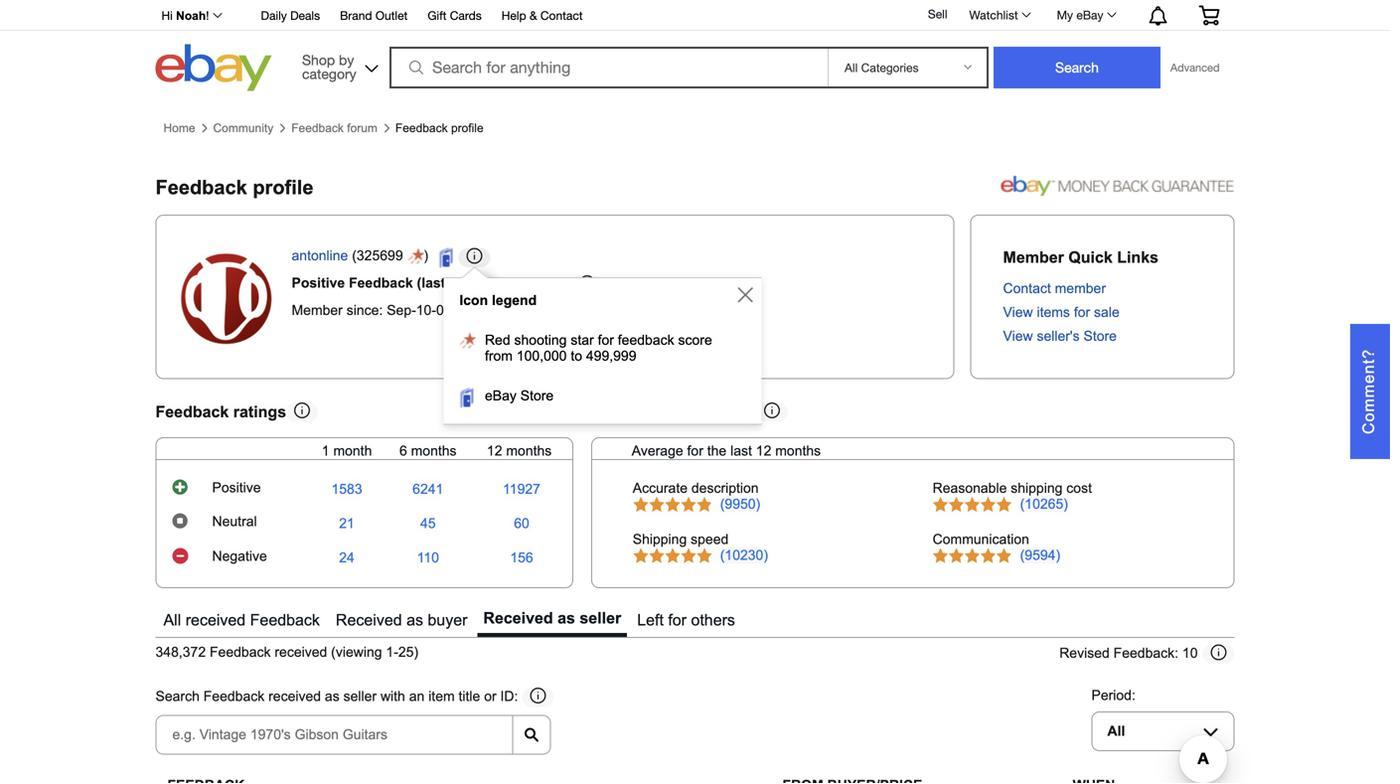 Task type: describe. For each thing, give the bounding box(es) containing it.
category
[[302, 66, 357, 82]]

store inside contact member view items for sale view seller's store
[[1084, 329, 1117, 344]]

(10265) button
[[1021, 496, 1068, 512]]

sell
[[928, 7, 948, 21]]

negative
[[212, 549, 267, 565]]

brand outlet link
[[340, 5, 408, 27]]

icon legend element
[[460, 293, 714, 317]]

all received feedback
[[164, 611, 320, 629]]

watchlist link
[[959, 3, 1040, 27]]

9594 ratings received on communication. click to check average rating. element
[[1021, 548, 1061, 563]]

received inside button
[[186, 611, 246, 629]]

feedback forum link
[[291, 121, 378, 135]]

feedback inside feedback forum link
[[291, 121, 344, 135]]

21
[[339, 516, 355, 531]]

since:
[[347, 303, 383, 318]]

member since: sep-10-02 in united states
[[292, 303, 554, 318]]

account navigation
[[151, 0, 1235, 31]]

(viewing
[[331, 645, 382, 660]]

25)
[[398, 645, 419, 660]]

with
[[381, 689, 405, 704]]

received as seller button
[[478, 604, 627, 637]]

search
[[156, 689, 200, 704]]

all button
[[1092, 712, 1235, 751]]

daily deals
[[261, 8, 320, 22]]

feedback down feedback score is 325699 element
[[349, 275, 413, 291]]

search feedback received as seller with an item title or id:
[[156, 689, 518, 704]]

02
[[436, 303, 452, 318]]

daily deals link
[[261, 5, 320, 27]]

ratings
[[233, 403, 286, 421]]

antonline link
[[292, 248, 348, 267]]

sell link
[[919, 7, 957, 21]]

110
[[417, 550, 439, 565]]

110 button
[[417, 550, 439, 566]]

24
[[339, 550, 355, 565]]

speed
[[691, 532, 729, 547]]

accurate
[[633, 481, 688, 496]]

close image
[[738, 287, 754, 303]]

click to go to antonline ebay store image
[[439, 248, 459, 268]]

items
[[1037, 305, 1071, 320]]

watchlist
[[970, 8, 1018, 22]]

9950 ratings received on accurate description. click to check average rating. element
[[720, 496, 761, 512]]

months):
[[469, 275, 528, 291]]

brand outlet
[[340, 8, 408, 22]]

60
[[514, 516, 530, 531]]

156
[[510, 550, 533, 565]]

6 months
[[400, 443, 457, 459]]

outlet
[[376, 8, 408, 22]]

)
[[424, 248, 432, 264]]

my
[[1057, 8, 1074, 22]]

0 horizontal spatial 12
[[450, 275, 465, 291]]

icon legend
[[460, 293, 537, 308]]

by
[[339, 52, 354, 68]]

to
[[571, 348, 583, 364]]

forum
[[347, 121, 378, 135]]

feedback right search
[[204, 689, 265, 704]]

shop by category banner
[[151, 0, 1235, 96]]

communication
[[933, 532, 1030, 547]]

feedback forum
[[291, 121, 378, 135]]

seller's
[[1037, 329, 1080, 344]]

period:
[[1092, 688, 1136, 703]]

1
[[322, 443, 330, 459]]

shooting
[[514, 332, 567, 348]]

hi noah !
[[162, 9, 209, 22]]

499,999
[[586, 348, 637, 364]]

feedback left the ratings
[[156, 403, 229, 421]]

description
[[692, 481, 759, 496]]

none submit inside shop by category banner
[[994, 47, 1161, 88]]

left
[[637, 611, 664, 629]]

reasonable
[[933, 481, 1007, 496]]

reasonable shipping cost
[[933, 481, 1092, 496]]

brand
[[340, 8, 372, 22]]

feedback profile for the 'feedback profile' link
[[396, 121, 484, 135]]

revised
[[1060, 645, 1110, 661]]

help & contact link
[[502, 5, 583, 27]]

antonline ( 325699
[[292, 248, 403, 264]]

received as buyer
[[336, 611, 468, 629]]

contact inside account navigation
[[541, 8, 583, 22]]

left for others
[[637, 611, 736, 629]]

1 view from the top
[[1003, 305, 1033, 320]]

0 horizontal spatial as
[[325, 689, 340, 704]]

received for received as buyer
[[336, 611, 402, 629]]

60 button
[[514, 516, 530, 532]]

ebay store
[[485, 388, 554, 404]]

(last
[[417, 275, 446, 291]]

21 button
[[339, 516, 355, 532]]

the
[[708, 443, 727, 459]]

sep-
[[387, 303, 416, 318]]

legend
[[492, 293, 537, 308]]

member quick links
[[1003, 249, 1159, 266]]

member for member quick links
[[1003, 249, 1064, 266]]

24 button
[[339, 550, 355, 566]]

156 button
[[510, 550, 533, 566]]

profile for the 'feedback profile' link
[[451, 121, 484, 135]]

when element
[[1073, 778, 1116, 783]]

as for buyer
[[407, 611, 423, 629]]

feedback inside the 'feedback profile' link
[[396, 121, 448, 135]]

community link
[[213, 121, 274, 135]]

sale
[[1094, 305, 1120, 320]]

profile for feedback profile page for antonline element
[[253, 176, 314, 198]]

united
[[470, 303, 511, 318]]

e.g. Vintage 1970's Gibson Guitars text field
[[156, 715, 513, 755]]

your shopping cart image
[[1198, 5, 1221, 25]]

ebay money back guarantee policy image
[[1001, 172, 1235, 196]]

received as seller
[[484, 609, 621, 627]]

for left the
[[687, 443, 704, 459]]

feedback
[[618, 332, 675, 348]]

11927 button
[[503, 482, 541, 497]]

12 months
[[487, 443, 552, 459]]

as for seller
[[558, 609, 575, 627]]

shipping
[[633, 532, 687, 547]]

1 month
[[322, 443, 372, 459]]

feedback score is 325699 element
[[357, 248, 403, 267]]



Task type: locate. For each thing, give the bounding box(es) containing it.
all for all
[[1108, 724, 1126, 739]]

all for all received feedback
[[164, 611, 181, 629]]

profile
[[451, 121, 484, 135], [253, 176, 314, 198]]

view left items at the right top
[[1003, 305, 1033, 320]]

1 vertical spatial profile
[[253, 176, 314, 198]]

1 vertical spatial positive
[[212, 480, 261, 496]]

months
[[411, 443, 457, 459], [506, 443, 552, 459], [776, 443, 821, 459]]

seller left left
[[580, 609, 621, 627]]

12 up icon
[[450, 275, 465, 291]]

12
[[450, 275, 465, 291], [487, 443, 502, 459], [756, 443, 772, 459]]

average
[[632, 443, 684, 459]]

0 vertical spatial received
[[186, 611, 246, 629]]

0 horizontal spatial months
[[411, 443, 457, 459]]

contact up items at the right top
[[1003, 281, 1051, 296]]

cost
[[1067, 481, 1092, 496]]

view left seller's
[[1003, 329, 1033, 344]]

received as buyer button
[[330, 604, 474, 637]]

store down the 100,000
[[521, 388, 554, 404]]

ebay
[[1077, 8, 1104, 22], [485, 388, 517, 404]]

feedback:
[[1114, 645, 1179, 661]]

months for 6 months
[[411, 443, 457, 459]]

select the feedback time period you want to see element
[[1092, 688, 1136, 703]]

positive down antonline link
[[292, 275, 345, 291]]

for right left
[[668, 611, 687, 629]]

received down 156 button
[[484, 609, 553, 627]]

6241
[[413, 482, 444, 497]]

for down member in the top of the page
[[1074, 305, 1091, 320]]

(9594) button
[[1021, 548, 1061, 564]]

community
[[213, 121, 274, 135]]

0 horizontal spatial positive
[[212, 480, 261, 496]]

ebay inside the "my ebay" link
[[1077, 8, 1104, 22]]

member up 'contact member' link
[[1003, 249, 1064, 266]]

2 vertical spatial received
[[269, 689, 321, 704]]

98.6%
[[532, 275, 572, 291]]

quick
[[1069, 249, 1113, 266]]

shop by category
[[302, 52, 357, 82]]

1 horizontal spatial received
[[484, 609, 553, 627]]

10-
[[416, 303, 436, 318]]

feedback right forum
[[396, 121, 448, 135]]

view seller's store link
[[1003, 329, 1117, 344]]

red shooting star for feedback score from 100,000 to 499,999
[[485, 332, 712, 364]]

received inside button
[[336, 611, 402, 629]]

1 vertical spatial feedback profile
[[156, 176, 314, 198]]

2 view from the top
[[1003, 329, 1033, 344]]

0 horizontal spatial received
[[336, 611, 402, 629]]

accurate description
[[633, 481, 759, 496]]

contact member view items for sale view seller's store
[[1003, 281, 1120, 344]]

gift
[[428, 8, 447, 22]]

gift cards link
[[428, 5, 482, 27]]

feedback up "348,372 feedback received (viewing 1-25)"
[[250, 611, 320, 629]]

contact inside contact member view items for sale view seller's store
[[1003, 281, 1051, 296]]

months for 12 months
[[506, 443, 552, 459]]

3 months from the left
[[776, 443, 821, 459]]

1 horizontal spatial feedback profile
[[396, 121, 484, 135]]

0 horizontal spatial feedback profile
[[156, 176, 314, 198]]

member for member since: sep-10-02 in united states
[[292, 303, 343, 318]]

my ebay
[[1057, 8, 1104, 22]]

0 vertical spatial contact
[[541, 8, 583, 22]]

member
[[1055, 281, 1106, 296]]

title
[[459, 689, 480, 704]]

icon
[[460, 293, 488, 308]]

(9950) button
[[720, 496, 761, 512]]

12 right the last
[[756, 443, 772, 459]]

2 horizontal spatial 12
[[756, 443, 772, 459]]

0 vertical spatial seller
[[580, 609, 621, 627]]

ebay right my
[[1077, 8, 1104, 22]]

1 horizontal spatial member
[[1003, 249, 1064, 266]]

1 vertical spatial ebay
[[485, 388, 517, 404]]

(
[[352, 248, 357, 264]]

feedback profile main content
[[156, 112, 1391, 783]]

0 vertical spatial feedback profile
[[396, 121, 484, 135]]

user profile for antonline image
[[176, 250, 276, 349]]

help
[[502, 8, 526, 22]]

45 button
[[420, 516, 436, 532]]

0 vertical spatial view
[[1003, 305, 1033, 320]]

as left left
[[558, 609, 575, 627]]

1 vertical spatial seller
[[344, 689, 377, 704]]

1 horizontal spatial contact
[[1003, 281, 1051, 296]]

0 horizontal spatial seller
[[344, 689, 377, 704]]

10
[[1183, 645, 1198, 661]]

shop
[[302, 52, 335, 68]]

10265 ratings received on reasonable shipping cost. click to check average rating. element
[[1021, 496, 1068, 512]]

positive for positive feedback (last 12 months): 98.6%
[[292, 275, 345, 291]]

2 horizontal spatial months
[[776, 443, 821, 459]]

store
[[1084, 329, 1117, 344], [521, 388, 554, 404]]

from buyer/price element
[[783, 778, 923, 783]]

red shooting star for feedback score from 100,000 to 499,999 element
[[460, 332, 714, 372]]

1 months from the left
[[411, 443, 457, 459]]

(10230) button
[[720, 548, 768, 564]]

revised feedback: 10
[[1060, 645, 1198, 661]]

received up '348,372'
[[186, 611, 246, 629]]

feedback down home link
[[156, 176, 247, 198]]

received down "348,372 feedback received (viewing 1-25)"
[[269, 689, 321, 704]]

cards
[[450, 8, 482, 22]]

1583
[[331, 482, 362, 497]]

348,372
[[156, 645, 206, 660]]

all inside button
[[164, 611, 181, 629]]

ebay store element
[[460, 388, 714, 416]]

None submit
[[994, 47, 1161, 88]]

1 horizontal spatial profile
[[451, 121, 484, 135]]

0 vertical spatial ebay
[[1077, 8, 1104, 22]]

positive up neutral
[[212, 480, 261, 496]]

1 horizontal spatial 12
[[487, 443, 502, 459]]

member left since:
[[292, 303, 343, 318]]

0 horizontal spatial profile
[[253, 176, 314, 198]]

for up 499,999
[[598, 332, 614, 348]]

10230 ratings received on shipping speed. click to check average rating. element
[[720, 548, 768, 563]]

item
[[429, 689, 455, 704]]

1 vertical spatial all
[[1108, 724, 1126, 739]]

2 horizontal spatial as
[[558, 609, 575, 627]]

feedback left forum
[[291, 121, 344, 135]]

month
[[333, 443, 372, 459]]

348,372 feedback received (viewing 1-25)
[[156, 645, 419, 660]]

0 vertical spatial positive
[[292, 275, 345, 291]]

comment? link
[[1351, 324, 1391, 459]]

1 vertical spatial store
[[521, 388, 554, 404]]

others
[[691, 611, 736, 629]]

1583 button
[[331, 482, 362, 497]]

1 horizontal spatial seller
[[580, 609, 621, 627]]

all down select the feedback time period you want to see 'element'
[[1108, 724, 1126, 739]]

1 horizontal spatial as
[[407, 611, 423, 629]]

ebay down from
[[485, 388, 517, 404]]

1 horizontal spatial months
[[506, 443, 552, 459]]

seller inside button
[[580, 609, 621, 627]]

ebay inside ebay store element
[[485, 388, 517, 404]]

1 vertical spatial contact
[[1003, 281, 1051, 296]]

0 horizontal spatial all
[[164, 611, 181, 629]]

neutral
[[212, 514, 257, 530]]

positive for positive
[[212, 480, 261, 496]]

as up e.g. vintage 1970's gibson guitars text box
[[325, 689, 340, 704]]

last
[[731, 443, 752, 459]]

1 horizontal spatial all
[[1108, 724, 1126, 739]]

0 horizontal spatial member
[[292, 303, 343, 318]]

months right 6
[[411, 443, 457, 459]]

deals
[[290, 8, 320, 22]]

12 down the ebay store
[[487, 443, 502, 459]]

months right the last
[[776, 443, 821, 459]]

1 horizontal spatial store
[[1084, 329, 1117, 344]]

home link
[[164, 121, 195, 135]]

1 vertical spatial received
[[275, 645, 327, 660]]

as inside button
[[558, 609, 575, 627]]

feedback inside the all received feedback button
[[250, 611, 320, 629]]

(10230)
[[720, 548, 768, 563]]

contact right &
[[541, 8, 583, 22]]

325699
[[357, 248, 403, 264]]

1 horizontal spatial positive
[[292, 275, 345, 291]]

feedback profile down community 'link'
[[156, 176, 314, 198]]

left for others button
[[631, 604, 741, 637]]

received for received as seller
[[484, 609, 553, 627]]

months up 11927
[[506, 443, 552, 459]]

for inside red shooting star for feedback score from 100,000 to 499,999
[[598, 332, 614, 348]]

as inside button
[[407, 611, 423, 629]]

1 vertical spatial member
[[292, 303, 343, 318]]

100,000
[[517, 348, 567, 364]]

0 vertical spatial profile
[[451, 121, 484, 135]]

all
[[164, 611, 181, 629], [1108, 724, 1126, 739]]

my ebay link
[[1046, 3, 1126, 27]]

as up 25)
[[407, 611, 423, 629]]

received inside button
[[484, 609, 553, 627]]

advanced
[[1171, 61, 1220, 74]]

states
[[515, 303, 554, 318]]

0 vertical spatial member
[[1003, 249, 1064, 266]]

seller left with
[[344, 689, 377, 704]]

received left (viewing
[[275, 645, 327, 660]]

feedback profile page for antonline element
[[156, 176, 314, 198]]

for inside contact member view items for sale view seller's store
[[1074, 305, 1091, 320]]

received up (viewing
[[336, 611, 402, 629]]

0 vertical spatial all
[[164, 611, 181, 629]]

red
[[485, 332, 511, 348]]

feedback profile
[[396, 121, 484, 135], [156, 176, 314, 198]]

store down sale
[[1084, 329, 1117, 344]]

for inside button
[[668, 611, 687, 629]]

11927
[[503, 482, 541, 497]]

1 vertical spatial view
[[1003, 329, 1033, 344]]

feedback profile right forum
[[396, 121, 484, 135]]

0 horizontal spatial store
[[521, 388, 554, 404]]

received for 348,372
[[275, 645, 327, 660]]

view items for sale link
[[1003, 305, 1120, 320]]

Search for anything text field
[[393, 49, 824, 86]]

feedback profile for feedback profile page for antonline element
[[156, 176, 314, 198]]

all up '348,372'
[[164, 611, 181, 629]]

in
[[456, 303, 467, 318]]

feedback down the all received feedback button
[[210, 645, 271, 660]]

0 vertical spatial store
[[1084, 329, 1117, 344]]

6
[[400, 443, 407, 459]]

all inside popup button
[[1108, 724, 1126, 739]]

0 horizontal spatial ebay
[[485, 388, 517, 404]]

received for search
[[269, 689, 321, 704]]

shipping speed
[[633, 532, 729, 547]]

for
[[1074, 305, 1091, 320], [598, 332, 614, 348], [687, 443, 704, 459], [668, 611, 687, 629]]

6241 button
[[413, 482, 444, 497]]

0 horizontal spatial contact
[[541, 8, 583, 22]]

gift cards
[[428, 8, 482, 22]]

feedback element
[[167, 778, 245, 783]]

feedback ratings
[[156, 403, 286, 421]]

2 months from the left
[[506, 443, 552, 459]]

antonline
[[292, 248, 348, 264]]

1 horizontal spatial ebay
[[1077, 8, 1104, 22]]

contact member link
[[1003, 281, 1106, 296]]



Task type: vqa. For each thing, say whether or not it's contained in the screenshot.


